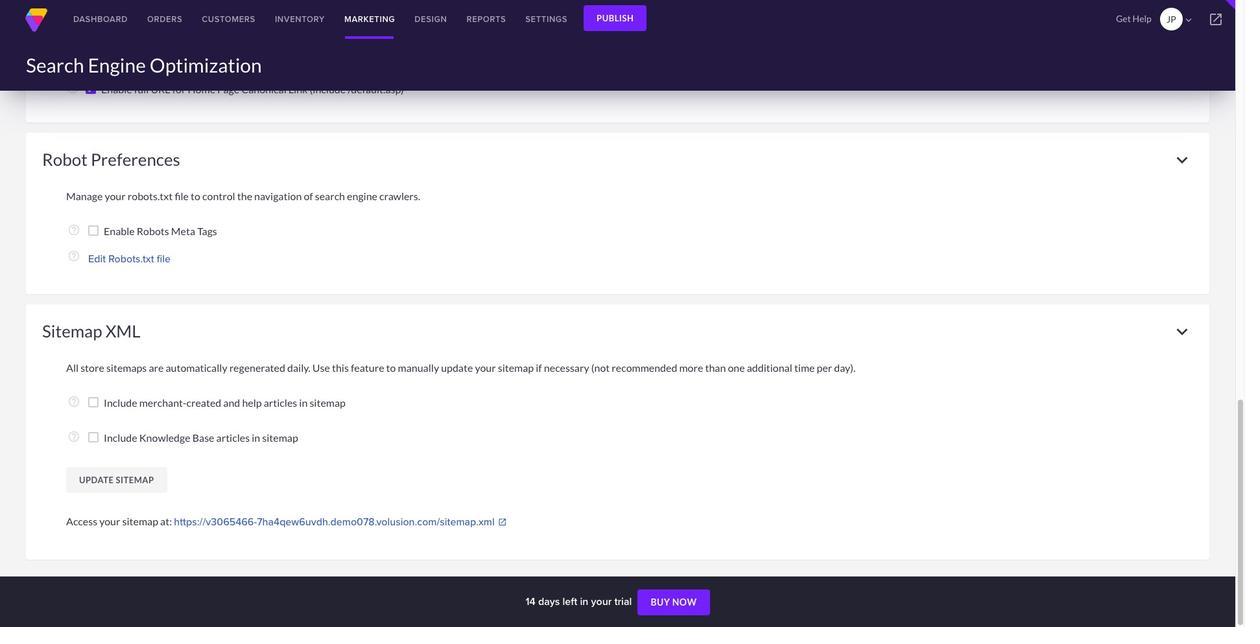 Task type: describe. For each thing, give the bounding box(es) containing it.
manually
[[398, 362, 439, 374]]

14
[[526, 595, 536, 610]]

sitemaps
[[106, 362, 147, 374]]

the
[[237, 190, 252, 202]]

1 vertical spatial canonical
[[241, 83, 287, 95]]

1 horizontal spatial to
[[386, 362, 396, 374]]

 link
[[1197, 0, 1236, 39]]

2 vertical spatial in
[[580, 595, 589, 610]]

merchant-
[[139, 397, 187, 409]]

necessary
[[544, 362, 589, 374]]

1 vertical spatial in
[[252, 432, 260, 444]]

expand_more for sitemap xml
[[1172, 321, 1194, 343]]

orders
[[147, 13, 182, 25]]

more
[[680, 362, 703, 374]]

enable for enable full url for home page canonical link (include /default.asp)
[[101, 83, 132, 95]]

access
[[66, 516, 97, 528]]

your right update
[[475, 362, 496, 374]]

xml
[[106, 321, 141, 342]]

if
[[536, 362, 542, 374]]

include merchant-created and help articles in sitemap
[[104, 397, 346, 409]]

search
[[26, 53, 84, 77]]

underscores
[[222, 16, 280, 28]]

this
[[332, 362, 349, 374]]

1 horizontal spatial articles
[[264, 397, 297, 409]]

enable full url for home page canonical link (include /default.asp)
[[101, 83, 404, 95]]

use hyphens (-) instead of underscores (_)
[[101, 16, 292, 28]]

help
[[1133, 13, 1152, 24]]

optimization
[[150, 53, 262, 77]]

your right the manage
[[105, 190, 126, 202]]

than
[[705, 362, 726, 374]]

one
[[728, 362, 745, 374]]

knowledge
[[139, 432, 190, 444]]

page
[[217, 83, 239, 95]]

help
[[242, 397, 262, 409]]

include for include knowledge base articles in sitemap
[[104, 432, 137, 444]]

all store sitemaps are automatically regenerated daily. use this feature to manually update your sitemap if necessary (not recommended more than one additional time per day).
[[66, 362, 856, 374]]

help_outline for include knowledge base articles in sitemap
[[67, 431, 80, 444]]

reports
[[467, 13, 506, 25]]

links
[[181, 49, 205, 62]]

regenerated
[[229, 362, 285, 374]]

help_outline for include merchant-created and help articles in sitemap
[[67, 396, 80, 409]]

robot
[[42, 149, 88, 170]]

marketing
[[344, 13, 395, 25]]

store
[[81, 362, 104, 374]]

update
[[79, 476, 114, 486]]

help_outline for enable full url for home page canonical link (include /default.asp)
[[66, 82, 79, 95]]

link
[[289, 83, 308, 95]]

your inside access your sitemap at: https://v3065466-7ha4qew6uvdh.demo078.volusion.com/sitemap.xml
[[99, 516, 120, 528]]

0 vertical spatial canonical
[[134, 49, 179, 62]]

buy
[[651, 598, 670, 609]]

7ha4qew6uvdh.demo078.volusion.com/sitemap.xml
[[257, 515, 495, 530]]

all
[[66, 362, 79, 374]]

update sitemap link
[[66, 468, 167, 494]]

settings
[[526, 13, 568, 25]]

update sitemap
[[79, 476, 154, 486]]

1 horizontal spatial of
[[304, 190, 313, 202]]

(recommended)
[[207, 49, 279, 62]]

edit robots.txt file
[[88, 252, 171, 267]]

14 days left in your trial
[[526, 595, 635, 610]]

publish button
[[584, 5, 647, 31]]

help_outline for use hyphens (-) instead of underscores (_)
[[66, 14, 79, 27]]


[[1209, 12, 1224, 27]]

dashboard
[[73, 13, 128, 25]]

left
[[563, 595, 578, 610]]

additional
[[747, 362, 793, 374]]

0 horizontal spatial to
[[191, 190, 200, 202]]

0 horizontal spatial use
[[101, 16, 119, 28]]

url
[[151, 83, 170, 95]]

sitemap xml
[[42, 321, 141, 342]]

daily.
[[287, 362, 311, 374]]

edit robots.txt file link
[[88, 250, 171, 277]]

buy now link
[[638, 590, 710, 616]]

search
[[315, 190, 345, 202]]

edit
[[88, 252, 106, 267]]

robots.txt
[[128, 190, 173, 202]]

(include
[[310, 83, 346, 95]]

and
[[223, 397, 240, 409]]

sitemap inside update sitemap link
[[116, 476, 154, 486]]

0 vertical spatial file
[[175, 190, 189, 202]]

search engine optimization
[[26, 53, 262, 77]]

your left 'trial'
[[591, 595, 612, 610]]

get help
[[1116, 13, 1152, 24]]

at:
[[160, 516, 172, 528]]

preferences
[[91, 149, 180, 170]]

robots
[[137, 225, 169, 237]]

automatically
[[166, 362, 227, 374]]


[[1183, 14, 1195, 26]]



Task type: locate. For each thing, give the bounding box(es) containing it.
1 vertical spatial file
[[157, 252, 171, 267]]

trial
[[615, 595, 632, 610]]

sitemap
[[498, 362, 534, 374], [310, 397, 346, 409], [262, 432, 298, 444], [122, 516, 158, 528]]

expand_more
[[1172, 149, 1194, 171], [1172, 321, 1194, 343]]

1 vertical spatial of
[[304, 190, 313, 202]]

hyphens
[[121, 16, 161, 28]]

2 horizontal spatial in
[[580, 595, 589, 610]]

per
[[817, 362, 832, 374]]

engine
[[88, 53, 146, 77]]

robot preferences
[[42, 149, 180, 170]]

0 horizontal spatial file
[[157, 252, 171, 267]]

enable
[[101, 49, 132, 62], [101, 83, 132, 95], [104, 225, 135, 237]]

enable for enable robots meta tags
[[104, 225, 135, 237]]

engine
[[347, 190, 378, 202]]

created
[[187, 397, 221, 409]]

navigation
[[254, 190, 302, 202]]

0 horizontal spatial canonical
[[134, 49, 179, 62]]

to left control
[[191, 190, 200, 202]]

canonical
[[134, 49, 179, 62], [241, 83, 287, 95]]

home
[[188, 83, 215, 95]]

expand_more for robot preferences
[[1172, 149, 1194, 171]]

manage your robots.txt file to control the navigation of search engine crawlers.
[[66, 190, 420, 202]]

canonical left 'link'
[[241, 83, 287, 95]]

file down enable robots meta tags
[[157, 252, 171, 267]]

enable robots meta tags
[[104, 225, 217, 237]]

in down help in the bottom of the page
[[252, 432, 260, 444]]

0 vertical spatial to
[[191, 190, 200, 202]]

enable canonical links (recommended)
[[101, 49, 279, 62]]

time
[[795, 362, 815, 374]]

0 horizontal spatial sitemap
[[42, 321, 102, 342]]

1 vertical spatial articles
[[216, 432, 250, 444]]

enable for enable canonical links (recommended)
[[101, 49, 132, 62]]

https://v3065466-
[[174, 515, 257, 530]]

2 vertical spatial enable
[[104, 225, 135, 237]]

0 vertical spatial in
[[299, 397, 308, 409]]

1 horizontal spatial in
[[299, 397, 308, 409]]

0 horizontal spatial of
[[210, 16, 220, 28]]

crawlers.
[[380, 190, 420, 202]]

get
[[1116, 13, 1131, 24]]

include for include merchant-created and help articles in sitemap
[[104, 397, 137, 409]]

2 expand_more from the top
[[1172, 321, 1194, 343]]

help_outline
[[66, 14, 79, 27], [66, 48, 79, 61], [66, 82, 79, 95], [67, 224, 80, 237], [67, 250, 80, 263], [67, 396, 80, 409], [67, 431, 80, 444]]

sitemap inside access your sitemap at: https://v3065466-7ha4qew6uvdh.demo078.volusion.com/sitemap.xml
[[122, 516, 158, 528]]

enable up 'edit robots.txt file'
[[104, 225, 135, 237]]

0 vertical spatial expand_more
[[1172, 149, 1194, 171]]

to
[[191, 190, 200, 202], [386, 362, 396, 374]]

day).
[[834, 362, 856, 374]]

1 expand_more from the top
[[1172, 149, 1194, 171]]

1 vertical spatial sitemap
[[116, 476, 154, 486]]

help_outline up update
[[67, 431, 80, 444]]

sitemap up all
[[42, 321, 102, 342]]

0 vertical spatial use
[[101, 16, 119, 28]]

in right 'left'
[[580, 595, 589, 610]]

use left the hyphens
[[101, 16, 119, 28]]

in
[[299, 397, 308, 409], [252, 432, 260, 444], [580, 595, 589, 610]]

1 horizontal spatial use
[[313, 362, 330, 374]]

canonical up url
[[134, 49, 179, 62]]

help_outline up the search
[[66, 14, 79, 27]]

sitemap
[[42, 321, 102, 342], [116, 476, 154, 486]]

1 vertical spatial use
[[313, 362, 330, 374]]

(not
[[591, 362, 610, 374]]

jp
[[1167, 14, 1177, 25]]

0 horizontal spatial articles
[[216, 432, 250, 444]]

use left the this
[[313, 362, 330, 374]]

https://v3065466-7ha4qew6uvdh.demo078.volusion.com/sitemap.xml link
[[174, 515, 507, 530]]

articles
[[264, 397, 297, 409], [216, 432, 250, 444]]

help_outline down dashboard link
[[66, 48, 79, 61]]

design
[[415, 13, 447, 25]]

include down sitemaps
[[104, 397, 137, 409]]

of right instead
[[210, 16, 220, 28]]

help_outline down the search
[[66, 82, 79, 95]]

buy now
[[651, 598, 697, 609]]

/default.asp)
[[348, 83, 404, 95]]

1 vertical spatial to
[[386, 362, 396, 374]]

0 vertical spatial articles
[[264, 397, 297, 409]]

feature
[[351, 362, 384, 374]]

inventory
[[275, 13, 325, 25]]

recommended
[[612, 362, 678, 374]]

update
[[441, 362, 473, 374]]

include
[[104, 397, 137, 409], [104, 432, 137, 444]]

1 horizontal spatial file
[[175, 190, 189, 202]]

articles right base
[[216, 432, 250, 444]]

1 horizontal spatial canonical
[[241, 83, 287, 95]]

0 vertical spatial of
[[210, 16, 220, 28]]

help_outline for enable canonical links (recommended)
[[66, 48, 79, 61]]

1 horizontal spatial sitemap
[[116, 476, 154, 486]]

help_outline for enable robots meta tags
[[67, 224, 80, 237]]

your right access
[[99, 516, 120, 528]]

help_outline down the manage
[[67, 224, 80, 237]]

now
[[672, 598, 697, 609]]

for
[[172, 83, 186, 95]]

help_outline down all
[[67, 396, 80, 409]]

tags
[[197, 225, 217, 237]]

customers
[[202, 13, 256, 25]]

articles right help in the bottom of the page
[[264, 397, 297, 409]]

robots.txt
[[108, 252, 154, 267]]

access your sitemap at: https://v3065466-7ha4qew6uvdh.demo078.volusion.com/sitemap.xml
[[66, 515, 495, 530]]

file right robots.txt
[[175, 190, 189, 202]]

meta
[[171, 225, 195, 237]]

(_)
[[282, 16, 292, 28]]

include knowledge base articles in sitemap
[[104, 432, 298, 444]]

0 vertical spatial include
[[104, 397, 137, 409]]

base
[[192, 432, 214, 444]]

of left search on the left of the page
[[304, 190, 313, 202]]

(-
[[163, 16, 170, 28]]

)
[[170, 16, 173, 28]]

include up update sitemap link
[[104, 432, 137, 444]]

1 vertical spatial enable
[[101, 83, 132, 95]]

help_outline left edit
[[67, 250, 80, 263]]

0 horizontal spatial in
[[252, 432, 260, 444]]

dashboard link
[[64, 0, 138, 39]]

2 include from the top
[[104, 432, 137, 444]]

of
[[210, 16, 220, 28], [304, 190, 313, 202]]

publish
[[597, 13, 634, 23]]

use
[[101, 16, 119, 28], [313, 362, 330, 374]]

to right feature
[[386, 362, 396, 374]]

in down daily.
[[299, 397, 308, 409]]

1 vertical spatial expand_more
[[1172, 321, 1194, 343]]

0 vertical spatial enable
[[101, 49, 132, 62]]

0 vertical spatial sitemap
[[42, 321, 102, 342]]

1 vertical spatial include
[[104, 432, 137, 444]]

instead
[[175, 16, 208, 28]]

1 include from the top
[[104, 397, 137, 409]]

are
[[149, 362, 164, 374]]

days
[[538, 595, 560, 610]]

file
[[175, 190, 189, 202], [157, 252, 171, 267]]

enable down engine
[[101, 83, 132, 95]]

manage
[[66, 190, 103, 202]]

sitemap right update
[[116, 476, 154, 486]]

enable down dashboard link
[[101, 49, 132, 62]]

control
[[202, 190, 235, 202]]



Task type: vqa. For each thing, say whether or not it's contained in the screenshot.
eighth • from the bottom
no



